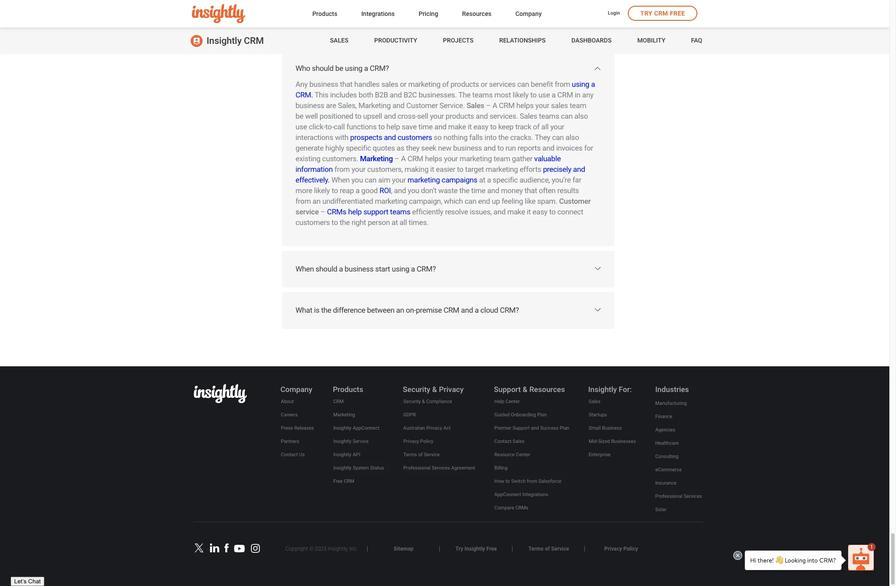 Task type: locate. For each thing, give the bounding box(es) containing it.
marketing for marketing – a crm helps your marketing team gather
[[360, 154, 393, 163]]

premier support and success plan link
[[494, 424, 570, 434]]

1 vertical spatial insightly logo link
[[194, 385, 247, 406]]

can left the end
[[465, 197, 477, 206]]

1 horizontal spatial an
[[396, 306, 404, 315]]

consulting link
[[655, 453, 679, 462]]

likely inside at a specific audience, you're far more likely to reap a good
[[314, 186, 330, 195]]

resources up this
[[462, 10, 492, 17]]

1 horizontal spatial are
[[415, 0, 425, 5]]

insightly for insightly system status
[[333, 466, 352, 472]]

0 horizontal spatial terms of service
[[404, 453, 440, 458]]

0 vertical spatial using
[[345, 64, 363, 73]]

business
[[602, 426, 622, 432]]

the right the what
[[321, 306, 332, 315]]

when up the what
[[296, 265, 314, 274]]

teams right the the
[[473, 91, 493, 99]]

is inside when people use the term crm, they are often speaking about a crm system. this is a software platform that organizes a company's relationships with customers, prospective customers, vendors and more.
[[562, 0, 567, 5]]

0 vertical spatial with
[[487, 7, 501, 16]]

0 vertical spatial privacy policy
[[404, 439, 434, 445]]

1 horizontal spatial privacy policy
[[605, 546, 638, 553]]

0 horizontal spatial –
[[321, 208, 325, 217]]

solar
[[656, 508, 667, 513]]

& up compliance
[[432, 386, 437, 394]]

difference
[[333, 306, 366, 315]]

support down guided onboarding plan link
[[513, 426, 530, 432]]

and left 'success'
[[531, 426, 539, 432]]

the down campaigns
[[460, 186, 470, 195]]

crms down appconnect integrations link
[[516, 506, 529, 512]]

this up prospective
[[546, 0, 560, 5]]

marketing inside , and you don't waste the time and money that often results from an undifferentiated marketing campaign, which can end up feeling like spam.
[[375, 197, 407, 206]]

insightly,
[[328, 546, 348, 553]]

premier support and success plan
[[495, 426, 570, 432]]

time inside , and you don't waste the time and money that often results from an undifferentiated marketing campaign, which can end up feeling like spam.
[[472, 186, 486, 195]]

sales
[[330, 37, 349, 44], [467, 101, 485, 110], [520, 112, 538, 121], [589, 399, 601, 405], [513, 439, 525, 445]]

0 vertical spatial about
[[476, 0, 495, 5]]

at inside at a specific audience, you're far more likely to reap a good
[[479, 176, 486, 185]]

specific
[[346, 144, 371, 153], [493, 176, 518, 185]]

consulting
[[656, 454, 679, 460]]

& for resources
[[523, 386, 528, 394]]

1 horizontal spatial is
[[562, 0, 567, 5]]

sales inside – a crm helps your sales team be well positioned to upsell and cross-sell your products and services. sales teams can also use click-to-call functions to help save time and make it easy to keep track of all your interactions with
[[520, 112, 538, 121]]

insightly inside "insightly system status" link
[[333, 466, 352, 472]]

click-
[[309, 123, 326, 131]]

a down the as
[[401, 154, 406, 163]]

specific down prospects
[[346, 144, 371, 153]]

2 horizontal spatial using
[[572, 80, 590, 89]]

0 vertical spatial team
[[570, 101, 587, 110]]

when inside when people use the term crm, they are often speaking about a crm system. this is a software platform that organizes a company's relationships with customers, prospective customers, vendors and more.
[[296, 0, 314, 5]]

switch
[[511, 479, 526, 485]]

marketing down crm link
[[333, 413, 355, 418]]

2 vertical spatial crm?
[[500, 306, 519, 315]]

sales,
[[338, 101, 357, 110]]

at right person
[[392, 218, 398, 227]]

also inside so nothing falls into the cracks. they can also generate highly specific quotes as they seek new business and to run reports and invoices for existing customers.
[[566, 133, 579, 142]]

an up service
[[313, 197, 321, 206]]

that up like
[[525, 186, 537, 195]]

helps inside – a crm helps your sales team be well positioned to upsell and cross-sell your products and services. sales teams can also use click-to-call functions to help save time and make it easy to keep track of all your interactions with
[[517, 101, 534, 110]]

center inside help center link
[[506, 399, 520, 405]]

customers, down software
[[296, 17, 331, 26]]

youtube link
[[234, 546, 245, 553]]

0 vertical spatial helps
[[517, 101, 534, 110]]

person
[[368, 218, 390, 227]]

the left the right
[[340, 218, 350, 227]]

center right help
[[506, 399, 520, 405]]

team
[[570, 101, 587, 110], [494, 154, 511, 163]]

issues,
[[470, 208, 492, 217]]

and up cross-
[[393, 101, 405, 110]]

terms of service
[[404, 453, 440, 458], [529, 546, 569, 553]]

your up they
[[551, 123, 565, 131]]

company down system.
[[516, 10, 542, 17]]

youtube image
[[234, 546, 245, 553]]

likely down effectively. at the left of the page
[[314, 186, 330, 195]]

when should a business start using a crm?
[[296, 265, 436, 274]]

time up the end
[[472, 186, 486, 195]]

1 horizontal spatial try
[[641, 10, 653, 17]]

services for professional services agreement
[[432, 466, 450, 472]]

insightly system status link
[[333, 464, 385, 474]]

so
[[434, 133, 442, 142]]

your up ,
[[392, 176, 406, 185]]

2 vertical spatial marketing
[[333, 413, 355, 418]]

you down when you can aim your marketing campaigns
[[408, 186, 419, 195]]

1 vertical spatial terms of service
[[529, 546, 569, 553]]

with inside – a crm helps your sales team be well positioned to upsell and cross-sell your products and services. sales teams can also use click-to-call functions to help save time and make it easy to keep track of all your interactions with
[[335, 133, 349, 142]]

connect
[[558, 208, 584, 217]]

1 vertical spatial is
[[314, 306, 320, 315]]

business right any
[[310, 80, 338, 89]]

more inside at a specific audience, you're far more likely to reap a good
[[296, 186, 312, 195]]

professional services
[[656, 494, 703, 500]]

0 vertical spatial are
[[415, 0, 425, 5]]

team down the run
[[494, 154, 511, 163]]

sales up b2b
[[381, 80, 398, 89]]

– up services.
[[486, 101, 491, 110]]

0 vertical spatial plan
[[538, 413, 547, 418]]

0 vertical spatial terms of service link
[[403, 451, 440, 461]]

security up the security & compliance
[[403, 386, 431, 394]]

terms for leftmost terms of service link
[[404, 453, 417, 458]]

1 horizontal spatial with
[[487, 7, 501, 16]]

with down call
[[335, 133, 349, 142]]

roi
[[380, 186, 391, 195]]

2 horizontal spatial that
[[525, 186, 537, 195]]

specific inside so nothing falls into the cracks. they can also generate highly specific quotes as they seek new business and to run reports and invoices for existing customers.
[[346, 144, 371, 153]]

crm? right cloud
[[500, 306, 519, 315]]

2 vertical spatial free
[[487, 546, 497, 553]]

customers down service
[[296, 218, 330, 227]]

gather
[[512, 154, 533, 163]]

1 vertical spatial time
[[472, 186, 486, 195]]

0 horizontal spatial services
[[432, 466, 450, 472]]

1 horizontal spatial customer
[[559, 197, 591, 206]]

center for help center
[[506, 399, 520, 405]]

support up "help center"
[[494, 386, 521, 394]]

the inside , and you don't waste the time and money that often results from an undifferentiated marketing campaign, which can end up feeling like spam.
[[460, 186, 470, 195]]

products up crm link
[[333, 386, 363, 394]]

business up the well
[[296, 101, 325, 110]]

can inside – a crm helps your sales team be well positioned to upsell and cross-sell your products and services. sales teams can also use click-to-call functions to help save time and make it easy to keep track of all your interactions with
[[561, 112, 573, 121]]

0 horizontal spatial more
[[296, 186, 312, 195]]

1 horizontal spatial that
[[355, 7, 368, 16]]

contact sales
[[495, 439, 525, 445]]

1 horizontal spatial team
[[570, 101, 587, 110]]

pricing link
[[419, 8, 438, 20]]

contact for contact us
[[281, 453, 298, 458]]

use down the well
[[296, 123, 307, 131]]

insightly inside insightly crm link
[[207, 35, 242, 46]]

center for resource center
[[516, 453, 531, 458]]

also up the invoices
[[566, 133, 579, 142]]

about inside when people use the term crm, they are often speaking about a crm system. this is a software platform that organizes a company's relationships with customers, prospective customers, vendors and more.
[[476, 0, 495, 5]]

business left start
[[345, 265, 374, 274]]

insightly inside try insightly free "link"
[[465, 546, 485, 553]]

at
[[479, 176, 486, 185], [392, 218, 398, 227]]

b2c
[[404, 91, 417, 99]]

help
[[387, 123, 400, 131], [348, 208, 362, 217]]

also down any
[[575, 112, 588, 121]]

terms for rightmost terms of service link
[[529, 546, 544, 553]]

are inside this includes both b2b and b2c businesses. the teams most likely to use a crm in any business are sales, marketing and customer service.
[[326, 101, 336, 110]]

1 horizontal spatial professional
[[656, 494, 683, 500]]

to inside this includes both b2b and b2c businesses. the teams most likely to use a crm in any business are sales, marketing and customer service.
[[531, 91, 537, 99]]

crm inside button
[[655, 10, 669, 17]]

often inside when people use the term crm, they are often speaking about a crm system. this is a software platform that organizes a company's relationships with customers, prospective customers, vendors and more.
[[427, 0, 444, 5]]

you
[[352, 176, 363, 185], [408, 186, 419, 195]]

0 vertical spatial is
[[562, 0, 567, 5]]

use down benefit
[[539, 91, 550, 99]]

businesses.
[[419, 91, 457, 99]]

from inside , and you don't waste the time and money that often results from an undifferentiated marketing campaign, which can end up feeling like spam.
[[296, 197, 311, 206]]

contact for contact sales
[[495, 439, 512, 445]]

learn
[[395, 17, 413, 26]]

crm inside when people use the term crm, they are often speaking about a crm system. this is a software platform that organizes a company's relationships with customers, prospective customers, vendors and more.
[[502, 0, 518, 5]]

1 horizontal spatial often
[[539, 186, 556, 195]]

teams
[[473, 91, 493, 99], [539, 112, 560, 121], [390, 208, 411, 217]]

0 vertical spatial customers,
[[502, 7, 538, 16]]

can right they
[[552, 133, 564, 142]]

,
[[391, 186, 392, 195]]

– inside – a crm helps your sales team be well positioned to upsell and cross-sell your products and services. sales teams can also use click-to-call functions to help save time and make it easy to keep track of all your interactions with
[[486, 101, 491, 110]]

insightly logo image
[[192, 4, 245, 23], [194, 385, 247, 404]]

2023
[[315, 546, 327, 553]]

products inside – a crm helps your sales team be well positioned to upsell and cross-sell your products and services. sales teams can also use click-to-call functions to help save time and make it easy to keep track of all your interactions with
[[446, 112, 474, 121]]

all left times.
[[400, 218, 407, 227]]

nothing
[[444, 133, 468, 142]]

appconnect up insightly service
[[353, 426, 380, 432]]

an inside , and you don't waste the time and money that often results from an undifferentiated marketing campaign, which can end up feeling like spam.
[[313, 197, 321, 206]]

call
[[334, 123, 345, 131]]

0 vertical spatial resources
[[462, 10, 492, 17]]

try insightly free
[[456, 546, 497, 553]]

0 vertical spatial also
[[575, 112, 588, 121]]

insightly inside insightly api 'link'
[[333, 453, 352, 458]]

an left on-
[[396, 306, 404, 315]]

2 horizontal spatial use
[[539, 91, 550, 99]]

helps up track
[[517, 101, 534, 110]]

prospective
[[540, 7, 577, 16]]

1 horizontal spatial crms
[[453, 17, 473, 26]]

using
[[345, 64, 363, 73], [572, 80, 590, 89], [392, 265, 410, 274]]

they inside so nothing falls into the cracks. they can also generate highly specific quotes as they seek new business and to run reports and invoices for existing customers.
[[406, 144, 420, 153]]

insightly appconnect link
[[333, 424, 380, 434]]

marketing up don't
[[408, 176, 440, 185]]

the inside efficiently resolve issues, and make it easy to connect customers to the right person at all times.
[[340, 218, 350, 227]]

0 vertical spatial it
[[468, 123, 472, 131]]

to inside at a specific audience, you're far more likely to reap a good
[[332, 186, 338, 195]]

2 vertical spatial teams
[[390, 208, 411, 217]]

0 horizontal spatial are
[[326, 101, 336, 110]]

often up spam.
[[539, 186, 556, 195]]

to left the run
[[498, 144, 504, 153]]

try for try insightly free
[[456, 546, 463, 553]]

0 vertical spatial in
[[474, 17, 480, 26]]

0 vertical spatial crm?
[[370, 64, 389, 73]]

from right benefit
[[555, 80, 570, 89]]

0 vertical spatial sales
[[381, 80, 398, 89]]

2 horizontal spatial &
[[523, 386, 528, 394]]

often inside , and you don't waste the time and money that often results from an undifferentiated marketing campaign, which can end up feeling like spam.
[[539, 186, 556, 195]]

security & compliance link
[[403, 398, 453, 407]]

products down service.
[[446, 112, 474, 121]]

sales inside – a crm helps your sales team be well positioned to upsell and cross-sell your products and services. sales teams can also use click-to-call functions to help save time and make it easy to keep track of all your interactions with
[[551, 101, 568, 110]]

relationships link
[[500, 28, 546, 54]]

are
[[415, 0, 425, 5], [326, 101, 336, 110]]

should
[[312, 64, 334, 73], [316, 265, 337, 274]]

1 vertical spatial all
[[400, 218, 407, 227]]

your
[[536, 101, 550, 110], [430, 112, 444, 121], [551, 123, 565, 131], [444, 154, 458, 163], [352, 165, 366, 174], [392, 176, 406, 185]]

when up reap
[[332, 176, 350, 185]]

integrations
[[362, 10, 395, 17], [523, 493, 549, 498]]

guided
[[495, 413, 510, 418]]

customers, up aim
[[367, 165, 403, 174]]

in inside this includes both b2b and b2c businesses. the teams most likely to use a crm in any business are sales, marketing and customer service.
[[575, 91, 581, 99]]

the inside so nothing falls into the cracks. they can also generate highly specific quotes as they seek new business and to run reports and invoices for existing customers.
[[499, 133, 509, 142]]

billing link
[[494, 464, 508, 474]]

and inside efficiently resolve issues, and make it easy to connect customers to the right person at all times.
[[494, 208, 506, 217]]

1 horizontal spatial about
[[476, 0, 495, 5]]

also inside – a crm helps your sales team be well positioned to upsell and cross-sell your products and services. sales teams can also use click-to-call functions to help save time and make it easy to keep track of all your interactions with
[[575, 112, 588, 121]]

appconnect integrations link
[[494, 491, 549, 501]]

business inside so nothing falls into the cracks. they can also generate highly specific quotes as they seek new business and to run reports and invoices for existing customers.
[[453, 144, 482, 153]]

1 horizontal spatial a
[[493, 101, 498, 110]]

sales link up startups
[[589, 398, 601, 407]]

– right service
[[321, 208, 325, 217]]

insightly crm
[[207, 35, 264, 46]]

1 horizontal spatial privacy policy link
[[604, 546, 639, 553]]

australian privacy act link
[[403, 424, 451, 434]]

far
[[573, 176, 582, 185]]

are up positioned
[[326, 101, 336, 110]]

is right the what
[[314, 306, 320, 315]]

marketing down the gather
[[486, 165, 518, 174]]

sized
[[599, 439, 610, 445]]

you up reap
[[352, 176, 363, 185]]

a down most
[[493, 101, 498, 110]]

2 horizontal spatial crm?
[[500, 306, 519, 315]]

0 horizontal spatial specific
[[346, 144, 371, 153]]

sales down the the
[[467, 101, 485, 110]]

includes
[[330, 91, 357, 99]]

be inside – a crm helps your sales team be well positioned to upsell and cross-sell your products and services. sales teams can also use click-to-call functions to help save time and make it easy to keep track of all your interactions with
[[296, 112, 304, 121]]

of inside – a crm helps your sales team be well positioned to upsell and cross-sell your products and services. sales teams can also use click-to-call functions to help save time and make it easy to keep track of all your interactions with
[[533, 123, 540, 131]]

invoices
[[557, 144, 583, 153]]

customer up connect
[[559, 197, 591, 206]]

when up software
[[296, 0, 314, 5]]

marketing
[[359, 101, 391, 110], [360, 154, 393, 163], [333, 413, 355, 418]]

0 horizontal spatial an
[[313, 197, 321, 206]]

security & privacy
[[403, 386, 464, 394]]

relationships
[[444, 7, 485, 16]]

2 vertical spatial that
[[525, 186, 537, 195]]

this inside this includes both b2b and b2c businesses. the teams most likely to use a crm in any business are sales, marketing and customer service.
[[315, 91, 329, 99]]

0 vertical spatial crms
[[453, 17, 473, 26]]

products down people
[[313, 10, 338, 17]]

can inside , and you don't waste the time and money that often results from an undifferentiated marketing campaign, which can end up feeling like spam.
[[465, 197, 477, 206]]

1 vertical spatial terms
[[529, 546, 544, 553]]

the left term
[[353, 0, 363, 5]]

insightly inside insightly appconnect link
[[333, 426, 352, 432]]

time inside – a crm helps your sales team be well positioned to upsell and cross-sell your products and services. sales teams can also use click-to-call functions to help save time and make it easy to keep track of all your interactions with
[[419, 123, 433, 131]]

that inside when people use the term crm, they are often speaking about a crm system. this is a software platform that organizes a company's relationships with customers, prospective customers, vendors and more.
[[355, 7, 368, 16]]

sales down benefit
[[551, 101, 568, 110]]

0 vertical spatial they
[[400, 0, 413, 5]]

a up any
[[591, 80, 595, 89]]

support
[[494, 386, 521, 394], [513, 426, 530, 432]]

0 vertical spatial marketing
[[359, 101, 391, 110]]

insightly logo image for insightly logo link associated with twitter link
[[194, 385, 247, 404]]

crm inside this includes both b2b and b2c businesses. the teams most likely to use a crm in any business are sales, marketing and customer service.
[[558, 91, 573, 99]]

crm? up handles
[[370, 64, 389, 73]]

a up prospective
[[569, 0, 573, 5]]

marketing campaigns link
[[408, 176, 478, 185]]

& up onboarding
[[523, 386, 528, 394]]

to down upsell
[[379, 123, 385, 131]]

center inside resource center 'link'
[[516, 453, 531, 458]]

information
[[296, 165, 333, 174]]

easy
[[474, 123, 489, 131], [533, 208, 548, 217]]

1 horizontal spatial more
[[414, 17, 431, 26]]

more down pricing
[[414, 17, 431, 26]]

1 vertical spatial using
[[572, 80, 590, 89]]

guided onboarding plan link
[[494, 411, 548, 421]]

customer inside customer service
[[559, 197, 591, 206]]

which
[[444, 197, 463, 206]]

crms down undifferentiated
[[327, 208, 347, 217]]

mid-sized businesses link
[[589, 438, 637, 447]]

or left services
[[481, 80, 488, 89]]

billing
[[495, 466, 508, 472]]

1 horizontal spatial use
[[339, 0, 351, 5]]

1 vertical spatial in
[[575, 91, 581, 99]]

efficiently resolve issues, and make it easy to connect customers to the right person at all times.
[[296, 208, 584, 227]]

system
[[353, 466, 369, 472]]

1 vertical spatial likely
[[314, 186, 330, 195]]

integrations up more.
[[362, 10, 395, 17]]

0 horizontal spatial or
[[400, 80, 407, 89]]

easier
[[436, 165, 456, 174]]

pricing
[[419, 10, 438, 17]]

more down effectively. at the left of the page
[[296, 186, 312, 195]]

insightly inside insightly service link
[[333, 439, 352, 445]]

0 horizontal spatial contact
[[281, 453, 298, 458]]

2 or from the left
[[481, 80, 488, 89]]

this
[[482, 17, 493, 26]]

1 horizontal spatial free
[[487, 546, 497, 553]]

0 horizontal spatial be
[[296, 112, 304, 121]]

2 vertical spatial crms
[[516, 506, 529, 512]]

try inside button
[[641, 10, 653, 17]]

1 vertical spatial often
[[539, 186, 556, 195]]

marketing for marketing
[[333, 413, 355, 418]]

free for try crm free
[[670, 10, 685, 17]]

about link
[[281, 398, 294, 407]]

0 horizontal spatial help
[[348, 208, 362, 217]]

who
[[296, 64, 310, 73]]

easy up falls
[[474, 123, 489, 131]]

0 vertical spatial help
[[387, 123, 400, 131]]

precisely and effectively. link
[[296, 165, 586, 185]]

new
[[438, 144, 452, 153]]

for
[[585, 144, 594, 153]]

small business
[[589, 426, 622, 432]]

time down sell
[[419, 123, 433, 131]]

make down feeling
[[508, 208, 525, 217]]

at inside efficiently resolve issues, and make it easy to connect customers to the right person at all times.
[[392, 218, 398, 227]]

company up about
[[281, 386, 313, 394]]

2 vertical spatial –
[[321, 208, 325, 217]]

marketing down ,
[[375, 197, 407, 206]]

all inside – a crm helps your sales team be well positioned to upsell and cross-sell your products and services. sales teams can also use click-to-call functions to help save time and make it easy to keep track of all your interactions with
[[542, 123, 549, 131]]

0 horizontal spatial customers,
[[296, 17, 331, 26]]

try inside "link"
[[456, 546, 463, 553]]

0 horizontal spatial use
[[296, 123, 307, 131]]

appconnect up compare
[[495, 493, 521, 498]]

for:
[[619, 386, 632, 394]]

1 vertical spatial resources
[[530, 386, 565, 394]]

security for security & privacy
[[403, 386, 431, 394]]

1 vertical spatial a
[[401, 154, 406, 163]]

at down target
[[479, 176, 486, 185]]

service
[[296, 208, 319, 217]]

customers down "save"
[[398, 133, 432, 142]]

try for try crm free
[[641, 10, 653, 17]]

0 vertical spatial you
[[352, 176, 363, 185]]

– for support
[[321, 208, 325, 217]]

free inside button
[[670, 10, 685, 17]]

customers
[[398, 133, 432, 142], [296, 218, 330, 227]]

free inside "link"
[[487, 546, 497, 553]]



Task type: describe. For each thing, give the bounding box(es) containing it.
use inside – a crm helps your sales team be well positioned to upsell and cross-sell your products and services. sales teams can also use click-to-call functions to help save time and make it easy to keep track of all your interactions with
[[296, 123, 307, 131]]

any business that handles sales or marketing of products or services can benefit from
[[296, 80, 572, 89]]

faq
[[692, 37, 703, 44]]

precisely
[[543, 165, 572, 174]]

should for who
[[312, 64, 334, 73]]

don't
[[421, 186, 437, 195]]

campaign,
[[409, 197, 442, 206]]

1 vertical spatial products
[[333, 386, 363, 394]]

your down customers.
[[352, 165, 366, 174]]

agencies link
[[655, 426, 676, 436]]

0 vertical spatial products
[[313, 10, 338, 17]]

free crm
[[333, 479, 355, 485]]

1 vertical spatial free
[[333, 479, 343, 485]]

a up learn
[[402, 7, 406, 16]]

professional for professional services
[[656, 494, 683, 500]]

0 vertical spatial products
[[451, 80, 479, 89]]

free for try insightly free
[[487, 546, 497, 553]]

to left the right
[[332, 218, 338, 227]]

and down the into
[[484, 144, 496, 153]]

precisely and effectively.
[[296, 165, 586, 185]]

press releases
[[281, 426, 314, 432]]

the inside when people use the term crm, they are often speaking about a crm system. this is a software platform that organizes a company's relationships with customers, prospective customers, vendors and more.
[[353, 0, 363, 5]]

customer inside this includes both b2b and b2c businesses. the teams most likely to use a crm in any business are sales, marketing and customer service.
[[406, 101, 438, 110]]

login link
[[608, 10, 620, 18]]

businesses
[[612, 439, 636, 445]]

and right upsell
[[384, 112, 396, 121]]

your down benefit
[[536, 101, 550, 110]]

marketing up target
[[460, 154, 492, 163]]

insightly for insightly service
[[333, 439, 352, 445]]

when for when you can aim your marketing campaigns
[[332, 176, 350, 185]]

healthcare
[[656, 441, 679, 447]]

likely inside this includes both b2b and b2c businesses. the teams most likely to use a crm in any business are sales, marketing and customer service.
[[513, 91, 529, 99]]

1 vertical spatial company
[[281, 386, 313, 394]]

0 vertical spatial support
[[494, 386, 521, 394]]

a inside this includes both b2b and b2c businesses. the teams most likely to use a crm in any business are sales, marketing and customer service.
[[552, 91, 556, 99]]

1 vertical spatial privacy policy
[[605, 546, 638, 553]]

startups
[[589, 413, 607, 418]]

0 horizontal spatial sales
[[381, 80, 398, 89]]

they
[[535, 133, 551, 142]]

help inside – a crm helps your sales team be well positioned to upsell and cross-sell your products and services. sales teams can also use click-to-call functions to help save time and make it easy to keep track of all your interactions with
[[387, 123, 400, 131]]

reap
[[340, 186, 354, 195]]

compare
[[495, 506, 515, 512]]

0 horizontal spatial it
[[430, 165, 434, 174]]

and inside precisely and effectively.
[[573, 165, 586, 174]]

dashboards
[[572, 37, 612, 44]]

1 vertical spatial appconnect
[[495, 493, 521, 498]]

prospects and customers link
[[350, 133, 432, 142]]

insightly appconnect
[[333, 426, 380, 432]]

people
[[316, 0, 337, 5]]

1 vertical spatial support
[[513, 426, 530, 432]]

valuable
[[535, 154, 561, 163]]

company link
[[516, 8, 542, 20]]

chat
[[28, 579, 41, 586]]

a right reap
[[356, 186, 360, 195]]

more.
[[374, 17, 393, 26]]

insightly for insightly api
[[333, 453, 352, 458]]

that inside , and you don't waste the time and money that often results from an undifferentiated marketing campaign, which can end up feeling like spam.
[[525, 186, 537, 195]]

enterprise
[[589, 453, 611, 458]]

handles
[[354, 80, 380, 89]]

sales up resource center
[[513, 439, 525, 445]]

0 vertical spatial customers
[[398, 133, 432, 142]]

2 horizontal spatial customers,
[[502, 7, 538, 16]]

all inside efficiently resolve issues, and make it easy to connect customers to the right person at all times.
[[400, 218, 407, 227]]

should for when
[[316, 265, 337, 274]]

insightly logo link for insightly crm link
[[192, 4, 298, 23]]

0 vertical spatial more
[[414, 17, 431, 26]]

free crm link
[[333, 477, 355, 487]]

0 vertical spatial terms of service
[[404, 453, 440, 458]]

partners
[[281, 439, 300, 445]]

security for security & compliance
[[404, 399, 421, 405]]

products link
[[313, 8, 338, 20]]

use inside when people use the term crm, they are often speaking about a crm system. this is a software platform that organizes a company's relationships with customers, prospective customers, vendors and more.
[[339, 0, 351, 5]]

crms for compare crms
[[516, 506, 529, 512]]

marketing up "businesses."
[[408, 80, 441, 89]]

using inside 'using a crm.'
[[572, 80, 590, 89]]

salesforce
[[539, 479, 562, 485]]

& for compliance
[[422, 399, 425, 405]]

a right start
[[411, 265, 415, 274]]

a inside – a crm helps your sales team be well positioned to upsell and cross-sell your products and services. sales teams can also use click-to-call functions to help save time and make it easy to keep track of all your interactions with
[[493, 101, 498, 110]]

try crm free
[[641, 10, 685, 17]]

at a specific audience, you're far more likely to reap a good
[[296, 176, 582, 195]]

crms help support teams link
[[327, 208, 411, 217]]

when for when people use the term crm, they are often speaking about a crm system. this is a software platform that organizes a company's relationships with customers, prospective customers, vendors and more.
[[296, 0, 314, 5]]

to right how
[[506, 479, 510, 485]]

business inside this includes both b2b and b2c businesses. the teams most likely to use a crm in any business are sales, marketing and customer service.
[[296, 101, 325, 110]]

team inside – a crm helps your sales team be well positioned to upsell and cross-sell your products and services. sales teams can also use click-to-call functions to help save time and make it easy to keep track of all your interactions with
[[570, 101, 587, 110]]

copyright
[[286, 546, 308, 553]]

solar link
[[655, 506, 667, 516]]

compare crms link
[[494, 504, 529, 514]]

this inside when people use the term crm, they are often speaking about a crm system. this is a software platform that organizes a company's relationships with customers, prospective customers, vendors and more.
[[546, 0, 560, 5]]

customers inside efficiently resolve issues, and make it easy to connect customers to the right person at all times.
[[296, 218, 330, 227]]

projects
[[443, 37, 474, 44]]

services for professional services
[[684, 494, 703, 500]]

0 horizontal spatial using
[[345, 64, 363, 73]]

cross-
[[398, 112, 418, 121]]

teams inside this includes both b2b and b2c businesses. the teams most likely to use a crm in any business are sales, marketing and customer service.
[[473, 91, 493, 99]]

compare crms
[[495, 506, 529, 512]]

0 vertical spatial policy
[[421, 439, 434, 445]]

can inside so nothing falls into the cracks. they can also generate highly specific quotes as they seek new business and to run reports and invoices for existing customers.
[[552, 133, 564, 142]]

help center link
[[494, 398, 521, 407]]

0 vertical spatial be
[[335, 64, 343, 73]]

login
[[608, 10, 620, 16]]

seek
[[421, 144, 437, 153]]

teams inside – a crm helps your sales team be well positioned to upsell and cross-sell your products and services. sales teams can also use click-to-call functions to help save time and make it easy to keep track of all your interactions with
[[539, 112, 560, 121]]

0 horizontal spatial privacy policy
[[404, 439, 434, 445]]

0 horizontal spatial integrations
[[362, 10, 395, 17]]

benefit
[[531, 80, 553, 89]]

you inside , and you don't waste the time and money that often results from an undifferentiated marketing campaign, which can end up feeling like spam.
[[408, 186, 419, 195]]

0 horizontal spatial plan
[[538, 413, 547, 418]]

with inside when people use the term crm, they are often speaking about a crm system. this is a software platform that organizes a company's relationships with customers, prospective customers, vendors and more.
[[487, 7, 501, 16]]

mid-sized businesses
[[589, 439, 636, 445]]

1 vertical spatial plan
[[560, 426, 570, 432]]

ecommerce link
[[655, 466, 683, 476]]

generate
[[296, 144, 324, 153]]

and right b2b
[[390, 91, 402, 99]]

and up the so
[[435, 123, 447, 131]]

insightly for insightly for:
[[589, 386, 617, 394]]

when you can aim your marketing campaigns
[[330, 176, 478, 185]]

your right sell
[[430, 112, 444, 121]]

and left services.
[[476, 112, 488, 121]]

1 vertical spatial help
[[348, 208, 362, 217]]

from down customers.
[[335, 165, 350, 174]]

learn more about crms in this blog post. link
[[395, 17, 527, 26]]

prospects
[[350, 133, 382, 142]]

when for when should a business start using a crm?
[[296, 265, 314, 274]]

insightly for insightly appconnect
[[333, 426, 352, 432]]

0 horizontal spatial is
[[314, 306, 320, 315]]

appconnect integrations
[[495, 493, 549, 498]]

security & compliance
[[404, 399, 452, 405]]

api
[[353, 453, 361, 458]]

falls
[[470, 133, 483, 142]]

to up functions
[[355, 112, 362, 121]]

manufacturing link
[[655, 399, 688, 409]]

1 horizontal spatial service
[[424, 453, 440, 458]]

from right switch
[[527, 479, 538, 485]]

1 horizontal spatial crm?
[[417, 265, 436, 274]]

insightly for insightly crm
[[207, 35, 242, 46]]

©
[[309, 546, 314, 553]]

linkedin link
[[209, 544, 220, 553]]

easy inside efficiently resolve issues, and make it easy to connect customers to the right person at all times.
[[533, 208, 548, 217]]

and left cloud
[[461, 306, 473, 315]]

sell
[[418, 112, 428, 121]]

0 horizontal spatial privacy policy link
[[403, 438, 434, 447]]

to up campaigns
[[457, 165, 464, 174]]

0 horizontal spatial a
[[401, 154, 406, 163]]

professional for professional services agreement
[[404, 466, 431, 472]]

sales down vendors
[[330, 37, 349, 44]]

1 vertical spatial marketing link
[[333, 411, 356, 421]]

manufacturing
[[656, 401, 687, 407]]

effectively.
[[296, 176, 330, 185]]

0 horizontal spatial appconnect
[[353, 426, 380, 432]]

a up the end
[[487, 176, 491, 185]]

the
[[459, 91, 471, 99]]

1 vertical spatial that
[[340, 80, 353, 89]]

make inside efficiently resolve issues, and make it easy to connect customers to the right person at all times.
[[508, 208, 525, 217]]

as
[[397, 144, 405, 153]]

a up handles
[[364, 64, 368, 73]]

it inside – a crm helps your sales team be well positioned to upsell and cross-sell your products and services. sales teams can also use click-to-call functions to help save time and make it easy to keep track of all your interactions with
[[468, 123, 472, 131]]

making
[[405, 165, 429, 174]]

1 horizontal spatial marketing link
[[360, 154, 393, 163]]

and up up
[[488, 186, 500, 195]]

a up 'blog'
[[496, 0, 500, 5]]

can left benefit
[[518, 80, 529, 89]]

1 horizontal spatial terms of service link
[[528, 546, 570, 553]]

insightly logo image for insightly logo link for insightly crm link
[[192, 4, 245, 23]]

prospects and customers
[[350, 133, 432, 142]]

ecommerce
[[656, 468, 682, 473]]

to up the into
[[490, 123, 497, 131]]

, and you don't waste the time and money that often results from an undifferentiated marketing campaign, which can end up feeling like spam.
[[296, 186, 579, 206]]

0 horizontal spatial resources
[[462, 10, 492, 17]]

help center
[[495, 399, 520, 405]]

support
[[364, 208, 389, 217]]

1 horizontal spatial terms of service
[[529, 546, 569, 553]]

customer service
[[296, 197, 591, 217]]

your up easier
[[444, 154, 458, 163]]

1 horizontal spatial customers,
[[367, 165, 403, 174]]

premier
[[495, 426, 512, 432]]

specific inside at a specific audience, you're far more likely to reap a good
[[493, 176, 518, 185]]

try crm free button
[[628, 6, 698, 21]]

2 horizontal spatial service
[[551, 546, 569, 553]]

right
[[352, 218, 366, 227]]

1 horizontal spatial integrations
[[523, 493, 549, 498]]

marketing inside this includes both b2b and b2c businesses. the teams most likely to use a crm in any business are sales, marketing and customer service.
[[359, 101, 391, 110]]

track
[[516, 123, 532, 131]]

platform
[[326, 7, 353, 16]]

feeling
[[502, 197, 523, 206]]

use inside this includes both b2b and b2c businesses. the teams most likely to use a crm in any business are sales, marketing and customer service.
[[539, 91, 550, 99]]

are inside when people use the term crm, they are often speaking about a crm system. this is a software platform that organizes a company's relationships with customers, prospective customers, vendors and more.
[[415, 0, 425, 5]]

to down spam.
[[550, 208, 556, 217]]

0 horizontal spatial you
[[352, 176, 363, 185]]

it inside efficiently resolve issues, and make it easy to connect customers to the right person at all times.
[[527, 208, 531, 217]]

and up quotes
[[384, 133, 396, 142]]

crms for – crms help support teams
[[327, 208, 347, 217]]

and right ,
[[394, 186, 406, 195]]

– for helps
[[486, 101, 491, 110]]

learn more about crms in this blog post.
[[395, 17, 527, 26]]

0 horizontal spatial sales link
[[330, 28, 349, 54]]

easy inside – a crm helps your sales team be well positioned to upsell and cross-sell your products and services. sales teams can also use click-to-call functions to help save time and make it easy to keep track of all your interactions with
[[474, 123, 489, 131]]

highly
[[326, 144, 344, 153]]

crm inside – a crm helps your sales team be well positioned to upsell and cross-sell your products and services. sales teams can also use click-to-call functions to help save time and make it easy to keep track of all your interactions with
[[499, 101, 515, 110]]

0 horizontal spatial teams
[[390, 208, 411, 217]]

inc.
[[350, 546, 358, 553]]

can up good
[[365, 176, 377, 185]]

interactions
[[296, 133, 333, 142]]

any
[[296, 80, 308, 89]]

and up valuable
[[543, 144, 555, 153]]

1 vertical spatial helps
[[425, 154, 443, 163]]

0 horizontal spatial service
[[353, 439, 369, 445]]

careers link
[[281, 411, 298, 421]]

on-
[[406, 306, 416, 315]]

to inside so nothing falls into the cracks. they can also generate highly specific quotes as they seek new business and to run reports and invoices for existing customers.
[[498, 144, 504, 153]]

us
[[299, 453, 305, 458]]

and inside when people use the term crm, they are often speaking about a crm system. this is a software platform that organizes a company's relationships with customers, prospective customers, vendors and more.
[[361, 17, 373, 26]]

quotes
[[373, 144, 395, 153]]

1 vertical spatial team
[[494, 154, 511, 163]]

twitter image
[[194, 544, 204, 553]]

software
[[296, 7, 324, 16]]

resource center
[[495, 453, 531, 458]]

a left cloud
[[475, 306, 479, 315]]

insightly logo link for twitter link
[[194, 385, 247, 406]]

linkedin image
[[209, 544, 220, 553]]

1 vertical spatial policy
[[624, 546, 638, 553]]

make inside – a crm helps your sales team be well positioned to upsell and cross-sell your products and services. sales teams can also use click-to-call functions to help save time and make it easy to keep track of all your interactions with
[[448, 123, 466, 131]]

1 vertical spatial about
[[433, 17, 451, 26]]

faq link
[[692, 28, 703, 54]]

projects link
[[443, 28, 474, 54]]

1 vertical spatial –
[[395, 154, 400, 163]]

a left start
[[339, 265, 343, 274]]

a inside 'using a crm.'
[[591, 80, 595, 89]]

1 vertical spatial sales link
[[589, 398, 601, 407]]

& for privacy
[[432, 386, 437, 394]]

0 horizontal spatial crm?
[[370, 64, 389, 73]]

cracks.
[[511, 133, 534, 142]]

they inside when people use the term crm, they are often speaking about a crm system. this is a software platform that organizes a company's relationships with customers, prospective customers, vendors and more.
[[400, 0, 413, 5]]

1 horizontal spatial using
[[392, 265, 410, 274]]

sales up startups
[[589, 399, 601, 405]]

facebook image
[[221, 544, 232, 553]]

sitemap
[[394, 546, 414, 553]]

0 horizontal spatial terms of service link
[[403, 451, 440, 461]]

this includes both b2b and b2c businesses. the teams most likely to use a crm in any business are sales, marketing and customer service.
[[296, 91, 594, 110]]

1 or from the left
[[400, 80, 407, 89]]

0 vertical spatial company
[[516, 10, 542, 17]]



Task type: vqa. For each thing, say whether or not it's contained in the screenshot.
Contact Us link
yes



